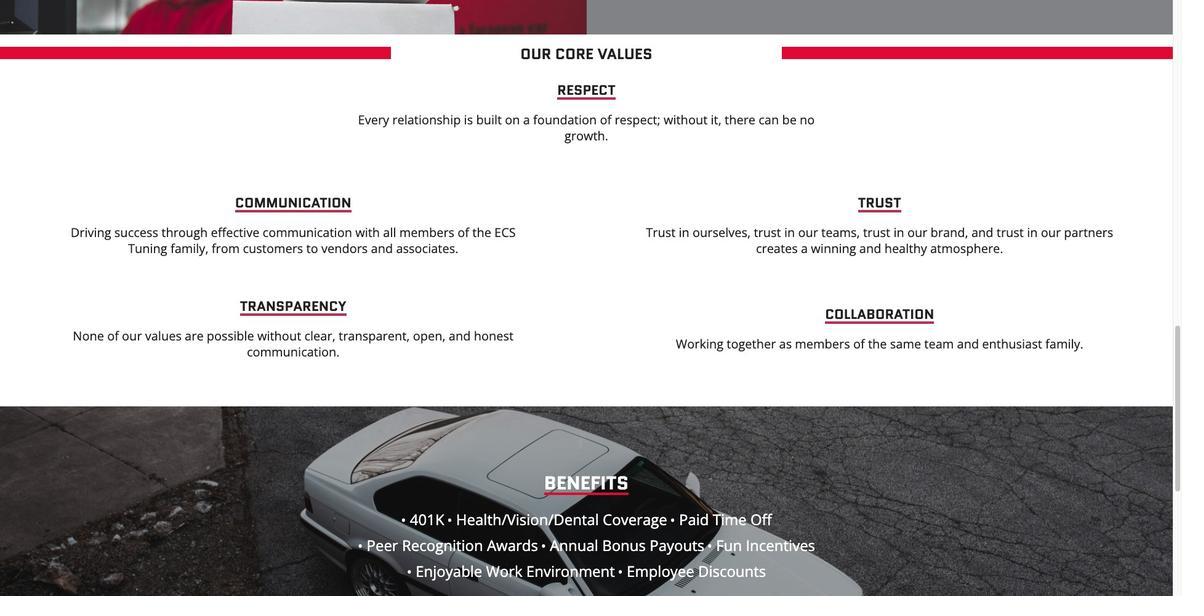 Task type: vqa. For each thing, say whether or not it's contained in the screenshot.
parts
no



Task type: locate. For each thing, give the bounding box(es) containing it.
honest
[[474, 328, 514, 344]]

of right none
[[107, 328, 119, 344]]

in left the brand, in the right of the page
[[894, 224, 905, 241]]

1 vertical spatial values
[[145, 328, 182, 344]]

without left it,
[[664, 111, 708, 128]]

annual
[[550, 535, 599, 556]]

our left core
[[521, 43, 552, 65]]

1 horizontal spatial the
[[868, 336, 887, 352]]

our left the brand, in the right of the page
[[908, 224, 928, 241]]

members
[[399, 224, 455, 241], [795, 336, 850, 352]]

our right none
[[122, 328, 142, 344]]

1 horizontal spatial a
[[801, 240, 808, 257]]

0 horizontal spatial values
[[145, 328, 182, 344]]

a inside every relationship is built on a foundation of respect; without it,             there can be no growth.
[[523, 111, 530, 128]]

0 vertical spatial values
[[598, 43, 653, 65]]

in right the trust
[[679, 224, 690, 241]]

1 vertical spatial communication
[[263, 224, 352, 241]]

creates
[[756, 240, 798, 257]]

respect;
[[615, 111, 661, 128]]

0 horizontal spatial without
[[257, 328, 301, 344]]

annual bonus payouts
[[546, 535, 705, 556]]

off
[[751, 509, 772, 530]]

of down collaboration
[[854, 336, 865, 352]]

0 vertical spatial the
[[473, 224, 491, 241]]

and right team
[[957, 336, 979, 352]]

time
[[713, 509, 747, 530]]

0 vertical spatial members
[[399, 224, 455, 241]]

trust
[[858, 193, 901, 212], [754, 224, 781, 241], [863, 224, 891, 241], [997, 224, 1024, 241]]

environment
[[526, 561, 615, 581]]

the left same
[[868, 336, 887, 352]]

1 horizontal spatial without
[[664, 111, 708, 128]]

coverage
[[603, 509, 667, 530]]

0 vertical spatial communication
[[235, 193, 351, 212]]

on
[[505, 111, 520, 128]]

of left respect;
[[600, 111, 612, 128]]

0 vertical spatial a
[[523, 111, 530, 128]]

collaboration
[[825, 305, 934, 324]]

incentives
[[746, 535, 815, 556]]

employee discounts
[[623, 561, 766, 581]]

of inside every relationship is built on a foundation of respect; without it,             there can be no growth.
[[600, 111, 612, 128]]

in left 'winning'
[[785, 224, 795, 241]]

in left the partners
[[1027, 224, 1038, 241]]

our left teams, on the top of the page
[[798, 224, 818, 241]]

values right core
[[598, 43, 653, 65]]

working
[[676, 336, 724, 352]]

healthy
[[885, 240, 927, 257]]

fun
[[716, 535, 742, 556]]

and right open,
[[449, 328, 471, 344]]

a
[[523, 111, 530, 128], [801, 240, 808, 257]]

it,
[[711, 111, 722, 128]]

our
[[521, 43, 552, 65], [798, 224, 818, 241], [908, 224, 928, 241], [1041, 224, 1061, 241], [122, 328, 142, 344]]

employee
[[627, 561, 695, 581]]

the
[[473, 224, 491, 241], [868, 336, 887, 352]]

the left ecs
[[473, 224, 491, 241]]

transparent,
[[339, 328, 410, 344]]

members right the all
[[399, 224, 455, 241]]

partners
[[1064, 224, 1114, 241]]

1 vertical spatial a
[[801, 240, 808, 257]]

trust up trust in ourselves, trust in our teams, trust in our brand, and               trust in our partners creates a winning and healthy atmosphere.
[[858, 193, 901, 212]]

a right the creates
[[801, 240, 808, 257]]

none
[[73, 328, 104, 344]]

0 vertical spatial without
[[664, 111, 708, 128]]

of left ecs
[[458, 224, 469, 241]]

communication.
[[247, 344, 340, 360]]

be
[[782, 111, 797, 128]]

brand,
[[931, 224, 969, 241]]

communication up driving success through effective communication with all members               of the ecs tuning family, from customers to vendors and               associates.
[[235, 193, 351, 212]]

values
[[598, 43, 653, 65], [145, 328, 182, 344]]

members right as
[[795, 336, 850, 352]]

and right vendors
[[371, 240, 393, 257]]

a right on
[[523, 111, 530, 128]]

1 in from the left
[[679, 224, 690, 241]]

and inside none of our values are possible without clear, transparent, open,               and honest communication.
[[449, 328, 471, 344]]

there
[[725, 111, 756, 128]]

family.
[[1046, 336, 1084, 352]]

communication left with
[[263, 224, 352, 241]]

values left "are" at the left bottom
[[145, 328, 182, 344]]

to
[[306, 240, 318, 257]]

and
[[972, 224, 994, 241], [371, 240, 393, 257], [860, 240, 882, 257], [449, 328, 471, 344], [957, 336, 979, 352]]

trust right the brand, in the right of the page
[[997, 224, 1024, 241]]

paid time off peer recognition awards
[[363, 509, 772, 556]]

family,
[[171, 240, 209, 257]]

without
[[664, 111, 708, 128], [257, 328, 301, 344]]

1 vertical spatial members
[[795, 336, 850, 352]]

built
[[476, 111, 502, 128]]

customers
[[243, 240, 303, 257]]

0 horizontal spatial the
[[473, 224, 491, 241]]

1 horizontal spatial values
[[598, 43, 653, 65]]

without inside every relationship is built on a foundation of respect; without it,             there can be no growth.
[[664, 111, 708, 128]]

without down 'transparency'
[[257, 328, 301, 344]]

trust
[[646, 224, 676, 241]]

a inside trust in ourselves, trust in our teams, trust in our brand, and               trust in our partners creates a winning and healthy atmosphere.
[[801, 240, 808, 257]]

of
[[600, 111, 612, 128], [458, 224, 469, 241], [107, 328, 119, 344], [854, 336, 865, 352]]

working together as members of the same team and enthusiast               family.
[[676, 336, 1084, 352]]

communication
[[235, 193, 351, 212], [263, 224, 352, 241]]

all
[[383, 224, 396, 241]]

trust in ourselves, trust in our teams, trust in our brand, and               trust in our partners creates a winning and healthy atmosphere.
[[646, 224, 1114, 257]]

1 horizontal spatial members
[[795, 336, 850, 352]]

no
[[800, 111, 815, 128]]

1 vertical spatial without
[[257, 328, 301, 344]]

relationship
[[392, 111, 461, 128]]

paid
[[679, 509, 709, 530]]

driving
[[71, 224, 111, 241]]

0 horizontal spatial a
[[523, 111, 530, 128]]

respect
[[558, 81, 616, 100]]

and right the brand, in the right of the page
[[972, 224, 994, 241]]

of inside none of our values are possible without clear, transparent, open,               and honest communication.
[[107, 328, 119, 344]]

0 horizontal spatial members
[[399, 224, 455, 241]]

health/vision/dental
[[456, 509, 599, 530]]

in
[[679, 224, 690, 241], [785, 224, 795, 241], [894, 224, 905, 241], [1027, 224, 1038, 241]]



Task type: describe. For each thing, give the bounding box(es) containing it.
401k
[[406, 509, 444, 530]]

enjoyable
[[416, 561, 482, 581]]

growth.
[[565, 127, 609, 144]]

tuning
[[128, 240, 167, 257]]

teams,
[[822, 224, 860, 241]]

open,
[[413, 328, 446, 344]]

health/vision/dental coverage
[[452, 509, 667, 530]]

our inside none of our values are possible without clear, transparent, open,               and honest communication.
[[122, 328, 142, 344]]

awards
[[487, 535, 538, 556]]

values inside none of our values are possible without clear, transparent, open,               and honest communication.
[[145, 328, 182, 344]]

trust right the ourselves,
[[754, 224, 781, 241]]

are
[[185, 328, 204, 344]]

core
[[555, 43, 594, 65]]

communication inside driving success through effective communication with all members               of the ecs tuning family, from customers to vendors and               associates.
[[263, 224, 352, 241]]

vendors
[[321, 240, 368, 257]]

fun incentives enjoyable work environment
[[412, 535, 815, 581]]

associates.
[[396, 240, 459, 257]]

2 in from the left
[[785, 224, 795, 241]]

members inside driving success through effective communication with all members               of the ecs tuning family, from customers to vendors and               associates.
[[399, 224, 455, 241]]

can
[[759, 111, 779, 128]]

ourselves,
[[693, 224, 751, 241]]

trust right teams, on the top of the page
[[863, 224, 891, 241]]

of inside driving success through effective communication with all members               of the ecs tuning family, from customers to vendors and               associates.
[[458, 224, 469, 241]]

1 vertical spatial the
[[868, 336, 887, 352]]

from
[[212, 240, 240, 257]]

our left the partners
[[1041, 224, 1061, 241]]

driving success through effective communication with all members               of the ecs tuning family, from customers to vendors and               associates.
[[71, 224, 516, 257]]

bonus
[[602, 535, 646, 556]]

clear,
[[305, 328, 336, 344]]

and inside driving success through effective communication with all members               of the ecs tuning family, from customers to vendors and               associates.
[[371, 240, 393, 257]]

discounts
[[698, 561, 766, 581]]

3 in from the left
[[894, 224, 905, 241]]

work
[[486, 561, 523, 581]]

benefits
[[544, 470, 629, 496]]

transparency
[[240, 297, 347, 316]]

4 in from the left
[[1027, 224, 1038, 241]]

winning
[[811, 240, 856, 257]]

every relationship is built on a foundation of respect; without it,             there can be no growth.
[[358, 111, 815, 144]]

recognition
[[402, 535, 483, 556]]

ecs
[[495, 224, 516, 241]]

together
[[727, 336, 776, 352]]

success
[[114, 224, 158, 241]]

none of our values are possible without clear, transparent, open,               and honest communication.
[[73, 328, 514, 360]]

is
[[464, 111, 473, 128]]

our core values
[[521, 43, 653, 65]]

with
[[355, 224, 380, 241]]

every
[[358, 111, 389, 128]]

and left healthy
[[860, 240, 882, 257]]

the inside driving success through effective communication with all members               of the ecs tuning family, from customers to vendors and               associates.
[[473, 224, 491, 241]]

possible
[[207, 328, 254, 344]]

effective
[[211, 224, 259, 241]]

peer
[[367, 535, 398, 556]]

payouts
[[650, 535, 705, 556]]

as
[[779, 336, 792, 352]]

atmosphere.
[[930, 240, 1004, 257]]

enthusiast
[[982, 336, 1043, 352]]

through
[[162, 224, 208, 241]]

foundation
[[533, 111, 597, 128]]

team
[[925, 336, 954, 352]]

without inside none of our values are possible without clear, transparent, open,               and honest communication.
[[257, 328, 301, 344]]

same
[[890, 336, 921, 352]]



